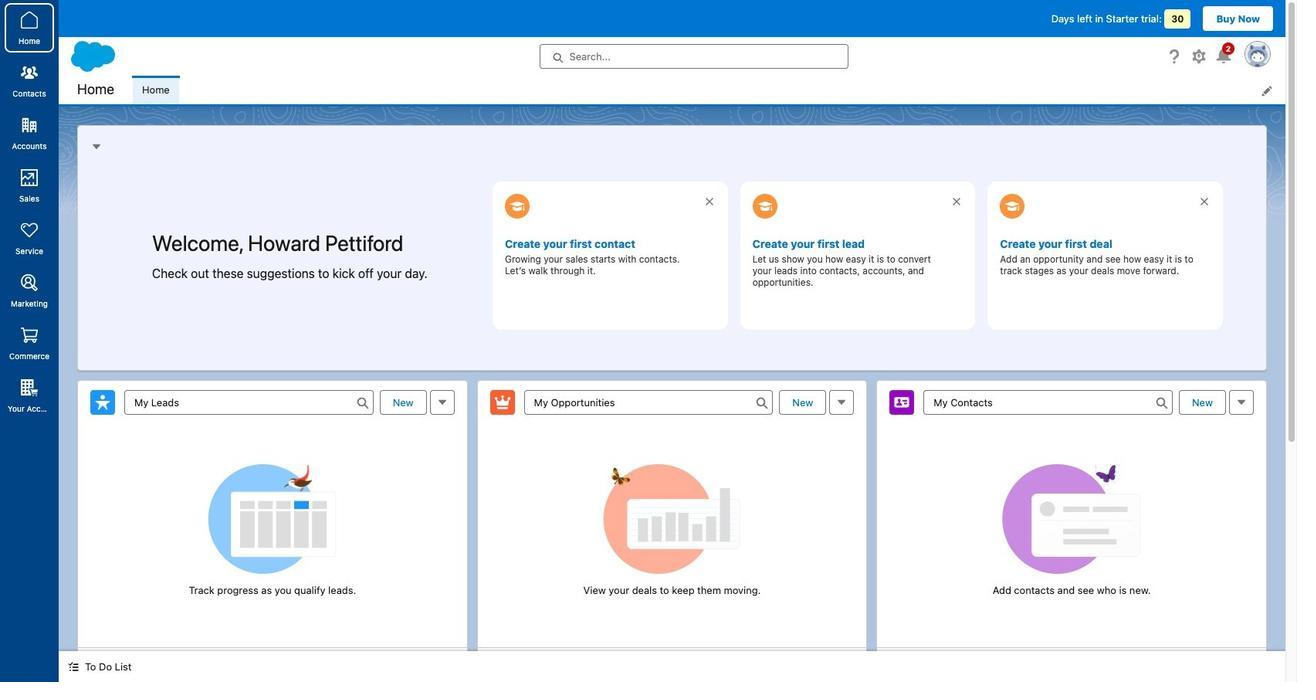 Task type: describe. For each thing, give the bounding box(es) containing it.
text default image
[[68, 661, 79, 672]]

2 select an option text field from the left
[[524, 390, 773, 414]]

1 select an option text field from the left
[[124, 390, 374, 414]]



Task type: locate. For each thing, give the bounding box(es) containing it.
Select an Option text field
[[924, 390, 1173, 414]]

0 horizontal spatial select an option text field
[[124, 390, 374, 414]]

Select an Option text field
[[124, 390, 374, 414], [524, 390, 773, 414]]

list
[[133, 76, 1286, 104]]

1 horizontal spatial select an option text field
[[524, 390, 773, 414]]



Task type: vqa. For each thing, say whether or not it's contained in the screenshot.
the rightmost text default icon
no



